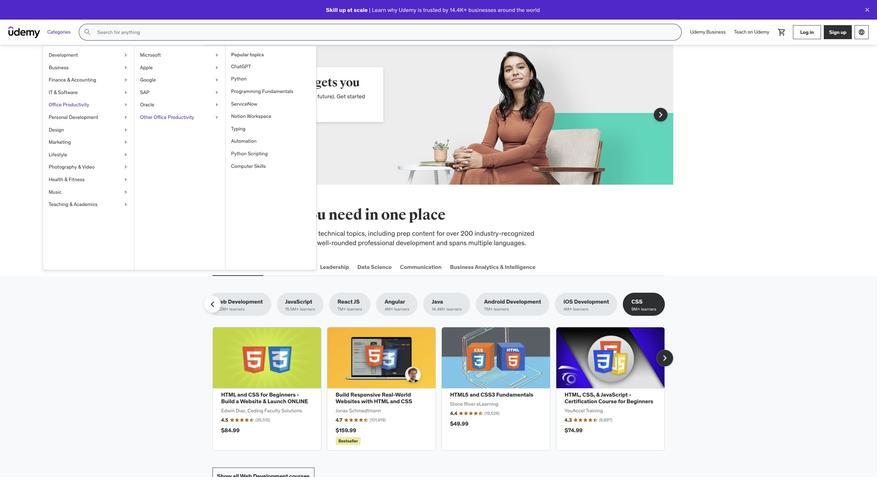 Task type: locate. For each thing, give the bounding box(es) containing it.
productivity up personal development on the left of the page
[[63, 102, 89, 108]]

1 7m+ from the left
[[338, 307, 346, 312]]

0 vertical spatial productivity
[[63, 102, 89, 108]]

build inside "build responsive real-world websites with html and css"
[[336, 392, 349, 399]]

up left at
[[339, 6, 346, 13]]

& left launch
[[263, 398, 266, 405]]

udemy
[[399, 6, 417, 13], [691, 29, 706, 35], [755, 29, 770, 35]]

and inside covering critical workplace skills to technical topics, including prep content for over 200 industry-recognized certifications, our catalog supports well-rounded professional development and spans multiple languages.
[[437, 239, 448, 247]]

it & software
[[49, 89, 78, 96]]

0 horizontal spatial 4m+
[[385, 307, 393, 312]]

development right android at the right of the page
[[506, 299, 541, 306]]

beginners
[[269, 392, 296, 399], [627, 398, 654, 405]]

in up including
[[365, 206, 379, 224]]

health & fitness
[[49, 177, 85, 183]]

javascript inside html, css, & javascript - certification course for beginners
[[601, 392, 628, 399]]

xsmall image inside apple link
[[214, 64, 220, 71]]

1 vertical spatial with
[[361, 398, 373, 405]]

xsmall image
[[214, 64, 220, 71], [214, 102, 220, 109], [123, 114, 129, 121], [214, 114, 220, 121], [123, 127, 129, 134], [123, 139, 129, 146], [123, 152, 129, 158], [123, 189, 129, 196]]

xsmall image for marketing
[[123, 139, 129, 146]]

& right css,
[[597, 392, 600, 399]]

15.5m+
[[285, 307, 299, 312]]

0 horizontal spatial fundamentals
[[262, 88, 293, 95]]

around
[[498, 6, 516, 13]]

for inside the html and css for beginners - build a website & launch online
[[261, 392, 268, 399]]

learners inside the web development 12.2m+ learners
[[230, 307, 245, 312]]

1 vertical spatial skills
[[294, 229, 309, 238]]

your down learning
[[261, 93, 271, 100]]

with left us.
[[238, 101, 248, 108]]

7m+ down 'react'
[[338, 307, 346, 312]]

and
[[437, 239, 448, 247], [237, 392, 247, 399], [470, 392, 480, 399], [390, 398, 400, 405]]

launch
[[268, 398, 287, 405]]

carousel element containing html and css for beginners - build a website & launch online
[[212, 328, 674, 452]]

beginners inside html, css, & javascript - certification course for beginners
[[627, 398, 654, 405]]

1 horizontal spatial your
[[305, 93, 316, 100]]

xsmall image inside marketing link
[[123, 139, 129, 146]]

1 vertical spatial skills
[[254, 163, 266, 169]]

8 learners from the left
[[642, 307, 657, 312]]

0 vertical spatial up
[[339, 6, 346, 13]]

0 vertical spatial carousel element
[[204, 45, 674, 185]]

web inside the web development 12.2m+ learners
[[215, 299, 227, 306]]

javascript right css,
[[601, 392, 628, 399]]

it certifications button
[[269, 259, 313, 276]]

0 vertical spatial with
[[238, 101, 248, 108]]

html and css for beginners - build a website & launch online
[[221, 392, 308, 405]]

xsmall image inside google link
[[214, 77, 220, 84]]

xsmall image inside it & software link
[[123, 89, 129, 96]]

for inside covering critical workplace skills to technical topics, including prep content for over 200 industry-recognized certifications, our catalog supports well-rounded professional development and spans multiple languages.
[[437, 229, 445, 238]]

development down 'office productivity' link
[[69, 114, 98, 121]]

2 horizontal spatial business
[[707, 29, 726, 35]]

business
[[707, 29, 726, 35], [49, 64, 69, 71], [450, 264, 474, 271]]

1 horizontal spatial up
[[841, 29, 847, 35]]

1 horizontal spatial with
[[361, 398, 373, 405]]

web down the certifications, on the left
[[214, 264, 226, 271]]

0 horizontal spatial css
[[248, 392, 260, 399]]

2 learners from the left
[[300, 307, 315, 312]]

0 vertical spatial in
[[810, 29, 814, 35]]

python up computer
[[231, 151, 247, 157]]

sign up
[[830, 29, 847, 35]]

previous image
[[211, 109, 222, 121], [207, 299, 218, 310]]

&
[[67, 77, 70, 83], [54, 89, 57, 96], [78, 164, 81, 170], [64, 177, 67, 183], [70, 201, 73, 208], [500, 264, 504, 271], [597, 392, 600, 399], [263, 398, 266, 405]]

java 14.4m+ learners
[[432, 299, 462, 312]]

with inside learning that gets you skills for your present (and your future). get started with us.
[[238, 101, 248, 108]]

4 learners from the left
[[394, 307, 410, 312]]

development up 12.2m+
[[228, 299, 263, 306]]

& right health
[[64, 177, 67, 183]]

0 horizontal spatial html
[[221, 392, 236, 399]]

xsmall image
[[123, 52, 129, 59], [214, 52, 220, 59], [123, 64, 129, 71], [123, 77, 129, 84], [214, 77, 220, 84], [123, 89, 129, 96], [214, 89, 220, 96], [123, 102, 129, 109], [123, 164, 129, 171], [123, 177, 129, 183], [123, 201, 129, 208]]

xsmall image inside lifestyle link
[[123, 152, 129, 158]]

xsmall image inside personal development link
[[123, 114, 129, 121]]

technical
[[318, 229, 345, 238]]

you inside learning that gets you skills for your present (and your future). get started with us.
[[340, 75, 360, 90]]

development for ios development 4m+ learners
[[574, 299, 609, 306]]

0 vertical spatial previous image
[[211, 109, 222, 121]]

certifications,
[[212, 239, 253, 247]]

css inside css 9m+ learners
[[632, 299, 643, 306]]

7m+ inside "android development 7m+ learners"
[[484, 307, 493, 312]]

- right course at right
[[629, 392, 632, 399]]

xsmall image for music
[[123, 189, 129, 196]]

web development button
[[212, 259, 263, 276]]

that
[[290, 75, 313, 90]]

notion workspace link
[[226, 110, 316, 123]]

xsmall image inside teaching & academics link
[[123, 201, 129, 208]]

productivity
[[63, 102, 89, 108], [168, 114, 194, 121]]

1 horizontal spatial fundamentals
[[497, 392, 534, 399]]

you up to
[[301, 206, 326, 224]]

0 horizontal spatial 7m+
[[338, 307, 346, 312]]

1 vertical spatial web
[[215, 299, 227, 306]]

xsmall image inside oracle link
[[214, 102, 220, 109]]

javascript up 15.5m+
[[285, 299, 312, 306]]

html, css, & javascript - certification course for beginners link
[[565, 392, 654, 405]]

web up 12.2m+
[[215, 299, 227, 306]]

categories
[[47, 29, 71, 35]]

it left "certifications"
[[270, 264, 275, 271]]

0 horizontal spatial javascript
[[285, 299, 312, 306]]

0 vertical spatial office
[[49, 102, 62, 108]]

5 learners from the left
[[447, 307, 462, 312]]

skills up workplace
[[261, 206, 298, 224]]

& right "analytics"
[[500, 264, 504, 271]]

communication button
[[399, 259, 443, 276]]

development inside "android development 7m+ learners"
[[506, 299, 541, 306]]

web inside button
[[214, 264, 226, 271]]

javascript
[[285, 299, 312, 306], [601, 392, 628, 399]]

4m+ inside ios development 4m+ learners
[[564, 307, 572, 312]]

3 learners from the left
[[347, 307, 362, 312]]

xsmall image inside health & fitness link
[[123, 177, 129, 183]]

previous image inside topic filters element
[[207, 299, 218, 310]]

7m+ down android at the right of the page
[[484, 307, 493, 312]]

xsmall image for business
[[123, 64, 129, 71]]

2 python from the top
[[231, 151, 247, 157]]

html and css for beginners - build a website & launch online link
[[221, 392, 308, 405]]

1 vertical spatial in
[[365, 206, 379, 224]]

xsmall image inside other office productivity link
[[214, 114, 220, 121]]

0 horizontal spatial skills
[[238, 93, 251, 100]]

certification
[[565, 398, 598, 405]]

js
[[354, 299, 360, 306]]

1 vertical spatial the
[[236, 206, 258, 224]]

xsmall image inside "development" link
[[123, 52, 129, 59]]

business left teach
[[707, 29, 726, 35]]

0 horizontal spatial your
[[261, 93, 271, 100]]

1 vertical spatial carousel element
[[212, 328, 674, 452]]

1 horizontal spatial business
[[450, 264, 474, 271]]

14.4k+
[[450, 6, 467, 13]]

analytics
[[475, 264, 499, 271]]

web for web development 12.2m+ learners
[[215, 299, 227, 306]]

0 horizontal spatial office
[[49, 102, 62, 108]]

4m+ down ios
[[564, 307, 572, 312]]

skills inside covering critical workplace skills to technical topics, including prep content for over 200 industry-recognized certifications, our catalog supports well-rounded professional development and spans multiple languages.
[[294, 229, 309, 238]]

development
[[49, 52, 78, 58], [69, 114, 98, 121], [227, 264, 262, 271], [228, 299, 263, 306], [506, 299, 541, 306], [574, 299, 609, 306]]

2 horizontal spatial css
[[632, 299, 643, 306]]

beginners right website
[[269, 392, 296, 399]]

software
[[58, 89, 78, 96]]

0 horizontal spatial udemy
[[399, 6, 417, 13]]

xsmall image inside microsoft link
[[214, 52, 220, 59]]

with
[[238, 101, 248, 108], [361, 398, 373, 405]]

xsmall image inside sap link
[[214, 89, 220, 96]]

html
[[221, 392, 236, 399], [374, 398, 389, 405]]

the up critical
[[236, 206, 258, 224]]

development right ios
[[574, 299, 609, 306]]

& inside photography & video link
[[78, 164, 81, 170]]

0 horizontal spatial beginners
[[269, 392, 296, 399]]

teach on udemy link
[[730, 24, 774, 41]]

fundamentals right the css3
[[497, 392, 534, 399]]

1 horizontal spatial html
[[374, 398, 389, 405]]

for left the over at the right top
[[437, 229, 445, 238]]

1 learners from the left
[[230, 307, 245, 312]]

9m+
[[632, 307, 641, 312]]

1 - from the left
[[297, 392, 299, 399]]

0 horizontal spatial -
[[297, 392, 299, 399]]

build inside the html and css for beginners - build a website & launch online
[[221, 398, 235, 405]]

with right websites
[[361, 398, 373, 405]]

1 horizontal spatial udemy
[[691, 29, 706, 35]]

your
[[261, 93, 271, 100], [305, 93, 316, 100]]

personal development link
[[43, 111, 134, 124]]

1 4m+ from the left
[[385, 307, 393, 312]]

1 horizontal spatial build
[[336, 392, 349, 399]]

xsmall image inside 'business' link
[[123, 64, 129, 71]]

css,
[[583, 392, 595, 399]]

business for business
[[49, 64, 69, 71]]

xsmall image for development
[[123, 52, 129, 59]]

development inside the web development 12.2m+ learners
[[228, 299, 263, 306]]

angular 4m+ learners
[[385, 299, 410, 312]]

skills up servicenow
[[238, 93, 251, 100]]

1 horizontal spatial office
[[154, 114, 167, 121]]

up for skill
[[339, 6, 346, 13]]

0 vertical spatial fundamentals
[[262, 88, 293, 95]]

fundamentals down python link
[[262, 88, 293, 95]]

fitness
[[69, 177, 85, 183]]

1 horizontal spatial it
[[270, 264, 275, 271]]

languages.
[[494, 239, 527, 247]]

rounded
[[332, 239, 357, 247]]

teaching & academics link
[[43, 199, 134, 211]]

1 vertical spatial javascript
[[601, 392, 628, 399]]

video
[[82, 164, 95, 170]]

14.4m+
[[432, 307, 446, 312]]

fundamentals inside other office productivity element
[[262, 88, 293, 95]]

1 vertical spatial business
[[49, 64, 69, 71]]

it & software link
[[43, 86, 134, 99]]

css right real- in the left bottom of the page
[[401, 398, 412, 405]]

it inside button
[[270, 264, 275, 271]]

communication
[[400, 264, 442, 271]]

1 vertical spatial previous image
[[207, 299, 218, 310]]

carousel element
[[204, 45, 674, 185], [212, 328, 674, 452]]

0 vertical spatial skills
[[238, 93, 251, 100]]

future).
[[318, 93, 336, 100]]

2 - from the left
[[629, 392, 632, 399]]

4m+
[[385, 307, 393, 312], [564, 307, 572, 312]]

2 7m+ from the left
[[484, 307, 493, 312]]

beginners right course at right
[[627, 398, 654, 405]]

build left responsive
[[336, 392, 349, 399]]

xsmall image inside the music link
[[123, 189, 129, 196]]

html left the world
[[374, 398, 389, 405]]

the
[[517, 6, 525, 13], [236, 206, 258, 224]]

skills down 'scripting'
[[254, 163, 266, 169]]

office right other
[[154, 114, 167, 121]]

7 learners from the left
[[573, 307, 589, 312]]

next image
[[660, 353, 671, 364]]

xsmall image inside design link
[[123, 127, 129, 134]]

0 horizontal spatial build
[[221, 398, 235, 405]]

4m+ down angular
[[385, 307, 393, 312]]

xsmall image inside photography & video link
[[123, 164, 129, 171]]

typing link
[[226, 123, 316, 135]]

for inside html, css, & javascript - certification course for beginners
[[618, 398, 626, 405]]

1 horizontal spatial 7m+
[[484, 307, 493, 312]]

for right a
[[261, 392, 268, 399]]

business up finance
[[49, 64, 69, 71]]

development down the certifications, on the left
[[227, 264, 262, 271]]

0 vertical spatial python
[[231, 76, 247, 82]]

0 horizontal spatial business
[[49, 64, 69, 71]]

fundamentals inside carousel element
[[497, 392, 534, 399]]

css up 9m+
[[632, 299, 643, 306]]

productivity down oracle link
[[168, 114, 194, 121]]

1 horizontal spatial -
[[629, 392, 632, 399]]

html left website
[[221, 392, 236, 399]]

2 horizontal spatial udemy
[[755, 29, 770, 35]]

& inside business analytics & intelligence button
[[500, 264, 504, 271]]

xsmall image inside finance & accounting link
[[123, 77, 129, 84]]

1 horizontal spatial beginners
[[627, 398, 654, 405]]

started
[[347, 93, 365, 100]]

learners inside java 14.4m+ learners
[[447, 307, 462, 312]]

1 horizontal spatial css
[[401, 398, 412, 405]]

2 vertical spatial business
[[450, 264, 474, 271]]

covering critical workplace skills to technical topics, including prep content for over 200 industry-recognized certifications, our catalog supports well-rounded professional development and spans multiple languages.
[[212, 229, 535, 247]]

other office productivity
[[140, 114, 194, 121]]

0 horizontal spatial you
[[301, 206, 326, 224]]

0 vertical spatial web
[[214, 264, 226, 271]]

your right (and
[[305, 93, 316, 100]]

workspace
[[247, 113, 271, 120]]

it for it & software
[[49, 89, 53, 96]]

|
[[369, 6, 371, 13]]

xsmall image for google
[[214, 77, 220, 84]]

& inside teaching & academics link
[[70, 201, 73, 208]]

2 4m+ from the left
[[564, 307, 572, 312]]

react
[[338, 299, 353, 306]]

1 vertical spatial up
[[841, 29, 847, 35]]

skill up at scale | learn why udemy is trusted by 14.4k+ businesses around the world
[[326, 6, 540, 13]]

6 learners from the left
[[494, 307, 509, 312]]

1 horizontal spatial the
[[517, 6, 525, 13]]

7m+
[[338, 307, 346, 312], [484, 307, 493, 312]]

you up started
[[340, 75, 360, 90]]

xsmall image for design
[[123, 127, 129, 134]]

0 vertical spatial it
[[49, 89, 53, 96]]

css right a
[[248, 392, 260, 399]]

1 vertical spatial python
[[231, 151, 247, 157]]

in right log
[[810, 29, 814, 35]]

1 horizontal spatial you
[[340, 75, 360, 90]]

course
[[599, 398, 617, 405]]

office up the personal
[[49, 102, 62, 108]]

1 vertical spatial you
[[301, 206, 326, 224]]

development inside ios development 4m+ learners
[[574, 299, 609, 306]]

& left video
[[78, 164, 81, 170]]

- right launch
[[297, 392, 299, 399]]

1 horizontal spatial 4m+
[[564, 307, 572, 312]]

css3
[[481, 392, 495, 399]]

0 horizontal spatial with
[[238, 101, 248, 108]]

xsmall image for microsoft
[[214, 52, 220, 59]]

development for web development 12.2m+ learners
[[228, 299, 263, 306]]

development inside button
[[227, 264, 262, 271]]

html, css, & javascript - certification course for beginners
[[565, 392, 654, 405]]

get
[[337, 93, 346, 100]]

skills up supports
[[294, 229, 309, 238]]

& left "software"
[[54, 89, 57, 96]]

business inside button
[[450, 264, 474, 271]]

1 vertical spatial productivity
[[168, 114, 194, 121]]

business down spans
[[450, 264, 474, 271]]

computer skills link
[[226, 160, 316, 173]]

- inside the html and css for beginners - build a website & launch online
[[297, 392, 299, 399]]

0 horizontal spatial in
[[365, 206, 379, 224]]

build left a
[[221, 398, 235, 405]]

1 vertical spatial fundamentals
[[497, 392, 534, 399]]

topics,
[[347, 229, 367, 238]]

lifestyle link
[[43, 149, 134, 161]]

in
[[810, 29, 814, 35], [365, 206, 379, 224]]

0 vertical spatial javascript
[[285, 299, 312, 306]]

it down finance
[[49, 89, 53, 96]]

for right course at right
[[618, 398, 626, 405]]

1 horizontal spatial skills
[[254, 163, 266, 169]]

0 vertical spatial you
[[340, 75, 360, 90]]

skills inside other office productivity element
[[254, 163, 266, 169]]

1 python from the top
[[231, 76, 247, 82]]

7m+ inside the react js 7m+ learners
[[338, 307, 346, 312]]

python for python scripting
[[231, 151, 247, 157]]

html inside "build responsive real-world websites with html and css"
[[374, 398, 389, 405]]

xsmall image inside 'office productivity' link
[[123, 102, 129, 109]]

& right teaching
[[70, 201, 73, 208]]

build
[[336, 392, 349, 399], [221, 398, 235, 405]]

1 vertical spatial it
[[270, 264, 275, 271]]

up right sign
[[841, 29, 847, 35]]

submit search image
[[84, 28, 92, 36]]

web development 12.2m+ learners
[[215, 299, 263, 312]]

0 horizontal spatial up
[[339, 6, 346, 13]]

the left world on the right of the page
[[517, 6, 525, 13]]

popular
[[231, 52, 249, 58]]

music link
[[43, 186, 134, 199]]

you for gets
[[340, 75, 360, 90]]

finance & accounting
[[49, 77, 96, 83]]

next image
[[655, 109, 667, 121]]

xsmall image for photography & video
[[123, 164, 129, 171]]

python down 'chatgpt'
[[231, 76, 247, 82]]

xsmall image for apple
[[214, 64, 220, 71]]

beginners inside the html and css for beginners - build a website & launch online
[[269, 392, 296, 399]]

1 horizontal spatial javascript
[[601, 392, 628, 399]]

up
[[339, 6, 346, 13], [841, 29, 847, 35]]

topics
[[250, 52, 264, 58]]

& right finance
[[67, 77, 70, 83]]

for up us.
[[252, 93, 259, 100]]

xsmall image for health & fitness
[[123, 177, 129, 183]]

0 vertical spatial business
[[707, 29, 726, 35]]

trusted
[[423, 6, 441, 13]]

0 horizontal spatial it
[[49, 89, 53, 96]]

1 horizontal spatial in
[[810, 29, 814, 35]]



Task type: describe. For each thing, give the bounding box(es) containing it.
ios
[[564, 299, 573, 306]]

html5 and css3 fundamentals link
[[450, 392, 534, 399]]

science
[[371, 264, 392, 271]]

skills inside learning that gets you skills for your present (and your future). get started with us.
[[238, 93, 251, 100]]

learners inside angular 4m+ learners
[[394, 307, 410, 312]]

design link
[[43, 124, 134, 136]]

1 vertical spatial office
[[154, 114, 167, 121]]

recognized
[[502, 229, 535, 238]]

previous image for carousel element containing learning that gets you
[[211, 109, 222, 121]]

xsmall image for personal development
[[123, 114, 129, 121]]

marketing link
[[43, 136, 134, 149]]

learners inside ios development 4m+ learners
[[573, 307, 589, 312]]

development for web development
[[227, 264, 262, 271]]

is
[[418, 6, 422, 13]]

website
[[240, 398, 262, 405]]

oracle link
[[135, 99, 225, 111]]

finance & accounting link
[[43, 74, 134, 86]]

scripting
[[248, 151, 268, 157]]

xsmall image for other office productivity
[[214, 114, 220, 121]]

sap
[[140, 89, 149, 96]]

development link
[[43, 49, 134, 62]]

0 horizontal spatial productivity
[[63, 102, 89, 108]]

data science button
[[356, 259, 393, 276]]

12.2m+
[[215, 307, 229, 312]]

all the skills you need in one place
[[212, 206, 446, 224]]

you for skills
[[301, 206, 326, 224]]

present
[[273, 93, 292, 100]]

& inside finance & accounting link
[[67, 77, 70, 83]]

all
[[212, 206, 233, 224]]

workplace
[[262, 229, 293, 238]]

data science
[[358, 264, 392, 271]]

topic filters element
[[204, 293, 665, 316]]

learners inside "android development 7m+ learners"
[[494, 307, 509, 312]]

google link
[[135, 74, 225, 86]]

xsmall image for lifestyle
[[123, 152, 129, 158]]

html,
[[565, 392, 582, 399]]

html inside the html and css for beginners - build a website & launch online
[[221, 392, 236, 399]]

prep
[[397, 229, 411, 238]]

udemy inside the teach on udemy link
[[755, 29, 770, 35]]

business link
[[43, 62, 134, 74]]

it for it certifications
[[270, 264, 275, 271]]

learners inside javascript 15.5m+ learners
[[300, 307, 315, 312]]

microsoft
[[140, 52, 161, 58]]

angular
[[385, 299, 405, 306]]

content
[[412, 229, 435, 238]]

with inside "build responsive real-world websites with html and css"
[[361, 398, 373, 405]]

computer skills
[[231, 163, 266, 169]]

other office productivity element
[[225, 46, 316, 270]]

notion workspace
[[231, 113, 271, 120]]

udemy business link
[[686, 24, 730, 41]]

xsmall image for teaching & academics
[[123, 201, 129, 208]]

teach on udemy
[[735, 29, 770, 35]]

0 vertical spatial the
[[517, 6, 525, 13]]

office productivity link
[[43, 99, 134, 111]]

& inside the html and css for beginners - build a website & launch online
[[263, 398, 266, 405]]

office productivity
[[49, 102, 89, 108]]

xsmall image for sap
[[214, 89, 220, 96]]

- inside html, css, & javascript - certification course for beginners
[[629, 392, 632, 399]]

previous image for topic filters element at the bottom of the page
[[207, 299, 218, 310]]

music
[[49, 189, 62, 195]]

critical
[[241, 229, 261, 238]]

world
[[395, 392, 411, 399]]

place
[[409, 206, 446, 224]]

lifestyle
[[49, 152, 67, 158]]

udemy image
[[8, 26, 40, 38]]

python link
[[226, 73, 316, 85]]

business for business analytics & intelligence
[[450, 264, 474, 271]]

professional
[[358, 239, 395, 247]]

xsmall image for finance & accounting
[[123, 77, 129, 84]]

intelligence
[[505, 264, 536, 271]]

responsive
[[351, 392, 381, 399]]

for inside learning that gets you skills for your present (and your future). get started with us.
[[252, 93, 259, 100]]

business analytics & intelligence button
[[449, 259, 537, 276]]

sap link
[[135, 86, 225, 99]]

personal
[[49, 114, 68, 121]]

industry-
[[475, 229, 502, 238]]

scale
[[354, 6, 368, 13]]

web for web development
[[214, 264, 226, 271]]

4m+ inside angular 4m+ learners
[[385, 307, 393, 312]]

shopping cart with 0 items image
[[778, 28, 787, 36]]

2 your from the left
[[305, 93, 316, 100]]

1 your from the left
[[261, 93, 271, 100]]

one
[[381, 206, 407, 224]]

development for android development 7m+ learners
[[506, 299, 541, 306]]

world
[[526, 6, 540, 13]]

business analytics & intelligence
[[450, 264, 536, 271]]

programming
[[231, 88, 261, 95]]

chatgpt
[[231, 63, 251, 70]]

accounting
[[71, 77, 96, 83]]

why
[[388, 6, 398, 13]]

categories button
[[43, 24, 75, 41]]

& inside health & fitness link
[[64, 177, 67, 183]]

multiple
[[469, 239, 493, 247]]

0 horizontal spatial the
[[236, 206, 258, 224]]

leadership
[[320, 264, 349, 271]]

and inside "build responsive real-world websites with html and css"
[[390, 398, 400, 405]]

Search for anything text field
[[96, 26, 673, 38]]

css inside "build responsive real-world websites with html and css"
[[401, 398, 412, 405]]

at
[[347, 6, 353, 13]]

learners inside the react js 7m+ learners
[[347, 307, 362, 312]]

development down "categories" dropdown button
[[49, 52, 78, 58]]

xsmall image for office productivity
[[123, 102, 129, 109]]

css 9m+ learners
[[632, 299, 657, 312]]

learning that gets you skills for your present (and your future). get started with us.
[[238, 75, 365, 108]]

xsmall image for it & software
[[123, 89, 129, 96]]

learners inside css 9m+ learners
[[642, 307, 657, 312]]

android development 7m+ learners
[[484, 299, 541, 312]]

over
[[447, 229, 459, 238]]

python for python
[[231, 76, 247, 82]]

programming fundamentals
[[231, 88, 293, 95]]

learning
[[238, 75, 288, 90]]

and inside the html and css for beginners - build a website & launch online
[[237, 392, 247, 399]]

& inside html, css, & javascript - certification course for beginners
[[597, 392, 600, 399]]

7m+ for android development
[[484, 307, 493, 312]]

log in link
[[794, 25, 822, 39]]

it certifications
[[270, 264, 312, 271]]

other
[[140, 114, 153, 121]]

1 horizontal spatial productivity
[[168, 114, 194, 121]]

development for personal development
[[69, 114, 98, 121]]

0 vertical spatial skills
[[261, 206, 298, 224]]

udemy inside udemy business link
[[691, 29, 706, 35]]

our
[[254, 239, 264, 247]]

& inside it & software link
[[54, 89, 57, 96]]

choose a language image
[[859, 29, 866, 36]]

7m+ for react js
[[338, 307, 346, 312]]

google
[[140, 77, 156, 83]]

notion
[[231, 113, 246, 120]]

close image
[[864, 6, 871, 13]]

design
[[49, 127, 64, 133]]

css inside the html and css for beginners - build a website & launch online
[[248, 392, 260, 399]]

academics
[[74, 201, 98, 208]]

up for sign
[[841, 29, 847, 35]]

health
[[49, 177, 63, 183]]

(and
[[293, 93, 304, 100]]

carousel element containing learning that gets you
[[204, 45, 674, 185]]

xsmall image for oracle
[[214, 102, 220, 109]]

javascript inside javascript 15.5m+ learners
[[285, 299, 312, 306]]

on
[[748, 29, 754, 35]]

programming fundamentals link
[[226, 85, 316, 98]]



Task type: vqa. For each thing, say whether or not it's contained in the screenshot.
Top‑Rated
no



